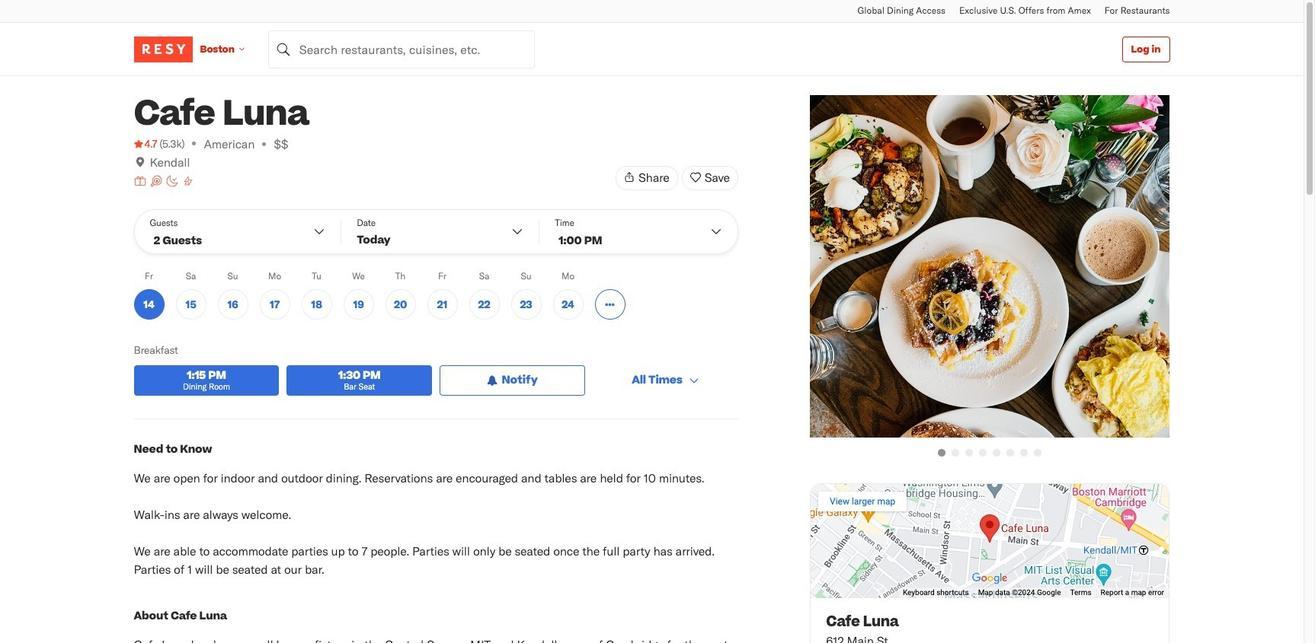 Task type: locate. For each thing, give the bounding box(es) containing it.
4.7 out of 5 stars image
[[134, 136, 157, 152]]

None field
[[268, 30, 535, 68]]



Task type: describe. For each thing, give the bounding box(es) containing it.
Search restaurants, cuisines, etc. text field
[[268, 30, 535, 68]]



Task type: vqa. For each thing, say whether or not it's contained in the screenshot.
4.8 OUT OF 5 STARS icon at the left of the page
no



